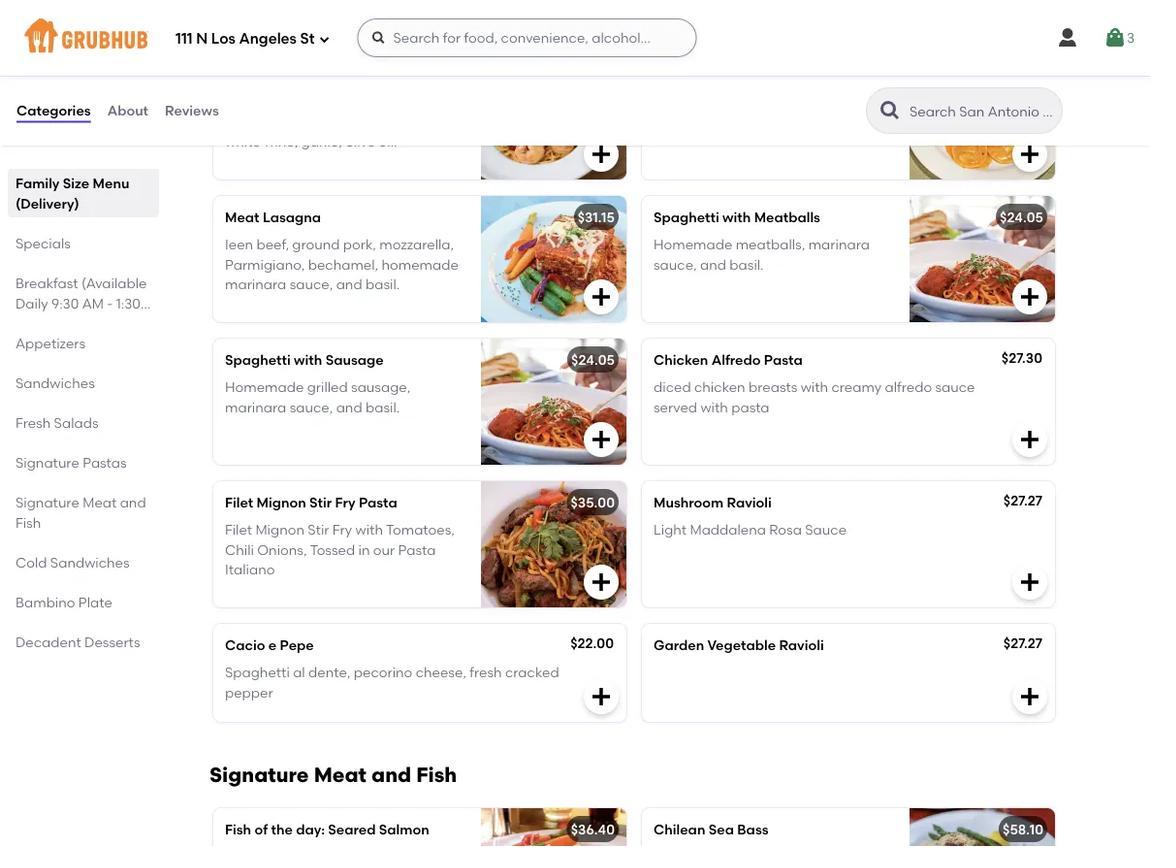 Task type: vqa. For each thing, say whether or not it's contained in the screenshot.
seared
yes



Task type: locate. For each thing, give the bounding box(es) containing it.
sausage
[[326, 352, 384, 368]]

desserts
[[85, 634, 140, 650]]

sandwiches tab
[[16, 373, 151, 393]]

marinara down meatballs
[[809, 237, 870, 253]]

meat down the signature pastas tab
[[83, 494, 117, 510]]

2 vertical spatial fish
[[225, 821, 251, 838]]

spaghetti
[[654, 209, 720, 226], [225, 352, 291, 368], [225, 664, 290, 681]]

pork,
[[343, 237, 376, 253]]

spaghetti with meatballs image
[[910, 196, 1056, 322]]

spaghetti with sausage image
[[481, 339, 627, 465]]

0 vertical spatial $35.00
[[571, 66, 615, 83]]

0 vertical spatial sauce,
[[654, 256, 697, 273]]

0 horizontal spatial pastas
[[83, 454, 127, 471]]

0 horizontal spatial $24.05
[[572, 352, 615, 368]]

basil. down the meatballs,
[[730, 256, 764, 273]]

white
[[225, 133, 261, 150]]

spaghetti for homemade meatballs, marinara sauce, and basil.
[[654, 209, 720, 226]]

2 horizontal spatial meat
[[314, 763, 367, 787]]

sauce,
[[654, 256, 697, 273], [290, 276, 333, 292], [290, 399, 333, 415]]

am
[[82, 295, 104, 312]]

0 horizontal spatial fish
[[16, 514, 41, 531]]

cold sandwiches tab
[[16, 552, 151, 573]]

signature down the signature pastas tab
[[16, 494, 79, 510]]

stir for with
[[308, 522, 329, 538]]

day:
[[296, 821, 325, 838]]

mignon for filet mignon stir fry pasta
[[257, 494, 306, 511]]

1 vertical spatial spaghetti
[[225, 352, 291, 368]]

signature pastas down salads
[[16, 454, 127, 471]]

2 $35.00 from the top
[[571, 494, 615, 511]]

salmon
[[379, 821, 430, 838]]

ravioli right lobster
[[708, 66, 753, 83]]

0 vertical spatial meat
[[225, 209, 260, 226]]

homemade meatballs, marinara sauce, and basil.
[[654, 237, 870, 273]]

meat up 'ieen'
[[225, 209, 260, 226]]

fish up the cold
[[16, 514, 41, 531]]

about
[[107, 102, 149, 119]]

signature meat and fish up fish of the day: seared salmon
[[210, 763, 457, 787]]

and inside homemade meatballs, marinara sauce, and basil.
[[701, 256, 727, 273]]

signature inside signature meat and fish
[[16, 494, 79, 510]]

0 vertical spatial signature pastas
[[210, 8, 384, 32]]

0 vertical spatial stir
[[310, 494, 332, 511]]

2 vertical spatial pasta
[[398, 542, 436, 558]]

chicken
[[695, 379, 746, 396]]

0 horizontal spatial pasta
[[359, 494, 398, 511]]

with up the meatballs,
[[723, 209, 751, 226]]

0 horizontal spatial homemade
[[225, 379, 304, 396]]

creamy
[[832, 379, 882, 396]]

1 vertical spatial $24.05
[[572, 352, 615, 368]]

homemade down spaghetti with sausage
[[225, 379, 304, 396]]

filet inside filet mignon stir fry with tomatoes, chili onions, tossed in our pasta italiano
[[225, 522, 252, 538]]

fish
[[16, 514, 41, 531], [417, 763, 457, 787], [225, 821, 251, 838]]

0 vertical spatial $24.05
[[1001, 209, 1044, 226]]

1 vertical spatial pasta
[[359, 494, 398, 511]]

and
[[701, 256, 727, 273], [336, 276, 363, 292], [336, 399, 363, 415], [120, 494, 146, 510], [372, 763, 412, 787]]

2 $27.27 from the top
[[1004, 635, 1043, 652]]

1 horizontal spatial signature pastas
[[210, 8, 384, 32]]

pasta down tomatoes,
[[398, 542, 436, 558]]

homemade inside homemade grilled sausage, marinara sauce, and basil.
[[225, 379, 304, 396]]

sauce, inside ieen beef, ground pork, mozzarella, parmigiano, bechamel, homemade marinara sauce, and basil.
[[290, 276, 333, 292]]

homemade inside homemade meatballs, marinara sauce, and basil.
[[654, 237, 733, 253]]

sandwiches up fresh salads
[[16, 375, 95, 391]]

1 horizontal spatial pastas
[[314, 8, 384, 32]]

filet for filet mignon stir fry pasta
[[225, 494, 253, 511]]

0 vertical spatial fish
[[16, 514, 41, 531]]

signature meat and fish tab
[[16, 492, 151, 533]]

signature meat and fish
[[16, 494, 146, 531], [210, 763, 457, 787]]

spaghetti up homemade meatballs, marinara sauce, and basil.
[[654, 209, 720, 226]]

meatballs
[[755, 209, 821, 226]]

italiano
[[225, 561, 275, 578]]

ravioli right vegetable
[[780, 637, 825, 654]]

basil. inside homemade meatballs, marinara sauce, and basil.
[[730, 256, 764, 273]]

with up in at the left bottom of page
[[356, 522, 383, 538]]

reviews button
[[164, 76, 220, 146]]

homemade down spaghetti with meatballs
[[654, 237, 733, 253]]

and down the signature pastas tab
[[120, 494, 146, 510]]

bass
[[738, 821, 769, 838]]

spaghetti up homemade grilled sausage, marinara sauce, and basil.
[[225, 352, 291, 368]]

fry up tossed
[[333, 522, 352, 538]]

bell
[[275, 114, 299, 130]]

pasta up 'breasts'
[[765, 352, 803, 368]]

0 vertical spatial mignon
[[257, 494, 306, 511]]

1 $35.00 from the top
[[571, 66, 615, 83]]

2 vertical spatial marinara
[[225, 399, 287, 415]]

main navigation navigation
[[0, 0, 1151, 76]]

1 $27.27 from the top
[[1004, 492, 1043, 509]]

sauce, inside homemade meatballs, marinara sauce, and basil.
[[654, 256, 697, 273]]

pastas inside tab
[[83, 454, 127, 471]]

and down the bechamel,
[[336, 276, 363, 292]]

fresh salads tab
[[16, 412, 151, 433]]

decadent desserts
[[16, 634, 140, 650]]

specials tab
[[16, 233, 151, 253]]

cold
[[16, 554, 47, 571]]

1 vertical spatial signature pastas
[[16, 454, 127, 471]]

meat
[[225, 209, 260, 226], [83, 494, 117, 510], [314, 763, 367, 787]]

marinara
[[809, 237, 870, 253], [225, 276, 287, 292], [225, 399, 287, 415]]

1 vertical spatial homemade
[[225, 379, 304, 396]]

vegetable
[[708, 637, 776, 654]]

1 vertical spatial stir
[[308, 522, 329, 538]]

and inside signature meat and fish
[[120, 494, 146, 510]]

(available
[[81, 275, 147, 291]]

mignon for filet mignon stir fry with tomatoes, chili onions, tossed in our pasta italiano
[[256, 522, 305, 538]]

$24.05 for homemade meatballs, marinara sauce, and basil.
[[1001, 209, 1044, 226]]

meat inside signature meat and fish
[[83, 494, 117, 510]]

sauce, down the bechamel,
[[290, 276, 333, 292]]

2 vertical spatial basil.
[[366, 399, 400, 415]]

svg image for diced chicken breasts with creamy alfredo sauce served with pasta
[[1019, 428, 1042, 451]]

signature meat and fish inside tab
[[16, 494, 146, 531]]

pastas down fresh salads tab
[[83, 454, 127, 471]]

with right 'breasts'
[[801, 379, 829, 396]]

1 vertical spatial mignon
[[256, 522, 305, 538]]

and up salmon
[[372, 763, 412, 787]]

lobster ravioli image
[[910, 53, 1056, 179]]

basil. inside homemade grilled sausage, marinara sauce, and basil.
[[366, 399, 400, 415]]

svg image
[[1104, 26, 1128, 49], [371, 30, 387, 46], [1019, 143, 1042, 166], [590, 285, 613, 309], [590, 685, 613, 708], [1019, 685, 1042, 708]]

sandwiches up plate
[[50, 554, 130, 571]]

the
[[271, 821, 293, 838]]

spaghetti up pepper at the bottom of page
[[225, 664, 290, 681]]

1 vertical spatial basil.
[[366, 276, 400, 292]]

basil. down sausage,
[[366, 399, 400, 415]]

1 vertical spatial ravioli
[[727, 494, 772, 511]]

dente,
[[309, 664, 351, 681]]

0 horizontal spatial signature pastas
[[16, 454, 127, 471]]

and down spaghetti with meatballs
[[701, 256, 727, 273]]

chilean
[[654, 821, 706, 838]]

basil. down homemade
[[366, 276, 400, 292]]

ieen
[[225, 237, 253, 253]]

3 button
[[1104, 20, 1135, 55]]

0 vertical spatial marinara
[[809, 237, 870, 253]]

sauteed
[[225, 94, 281, 110]]

0 vertical spatial pasta
[[765, 352, 803, 368]]

bambino
[[16, 594, 75, 610]]

e
[[269, 637, 277, 654]]

pepper
[[225, 684, 273, 701]]

svg image for sauteed shrimp, scampi, green onions, bell pepper, mushrooms, white wine, garlic, olive oil.
[[590, 143, 613, 166]]

0 vertical spatial sandwiches
[[16, 375, 95, 391]]

sauce
[[936, 379, 976, 396]]

fry up filet mignon stir fry with tomatoes, chili onions, tossed in our pasta italiano
[[335, 494, 356, 511]]

basil.
[[730, 256, 764, 273], [366, 276, 400, 292], [366, 399, 400, 415]]

signature meat and fish up the cold sandwiches tab
[[16, 494, 146, 531]]

1 vertical spatial $35.00
[[571, 494, 615, 511]]

tomatoes,
[[386, 522, 455, 538]]

stir inside filet mignon stir fry with tomatoes, chili onions, tossed in our pasta italiano
[[308, 522, 329, 538]]

fish left of at the left
[[225, 821, 251, 838]]

$27.27 for spaghetti al dente, pecorino cheese, fresh cracked pepper
[[1004, 635, 1043, 652]]

0 vertical spatial signature meat and fish
[[16, 494, 146, 531]]

and down grilled
[[336, 399, 363, 415]]

111 n los angeles st
[[176, 30, 315, 48]]

fry
[[335, 494, 356, 511], [333, 522, 352, 538]]

marinara down parmigiano, in the left of the page
[[225, 276, 287, 292]]

1 vertical spatial signature meat and fish
[[210, 763, 457, 787]]

1 vertical spatial $27.27
[[1004, 635, 1043, 652]]

0 horizontal spatial meat
[[83, 494, 117, 510]]

family size menu (delivery) tab
[[16, 173, 151, 214]]

svg image
[[1057, 26, 1080, 49], [319, 33, 330, 45], [590, 143, 613, 166], [1019, 285, 1042, 309], [590, 428, 613, 451], [1019, 428, 1042, 451], [590, 571, 613, 594], [1019, 571, 1042, 594]]

meat lasagna image
[[481, 196, 627, 322]]

al
[[293, 664, 305, 681]]

ravioli up the light maddalena rosa sauce
[[727, 494, 772, 511]]

pastas up scampi
[[314, 8, 384, 32]]

1 vertical spatial marinara
[[225, 276, 287, 292]]

1 horizontal spatial homemade
[[654, 237, 733, 253]]

signature pastas inside tab
[[16, 454, 127, 471]]

marinara down spaghetti with sausage
[[225, 399, 287, 415]]

signature down fresh salads
[[16, 454, 79, 471]]

reviews
[[165, 102, 219, 119]]

mozzarella,
[[380, 237, 454, 253]]

1 horizontal spatial pasta
[[398, 542, 436, 558]]

olive
[[346, 133, 376, 150]]

$35.00 for mushroom
[[571, 494, 615, 511]]

sauce, down spaghetti with meatballs
[[654, 256, 697, 273]]

pastas
[[314, 8, 384, 32], [83, 454, 127, 471]]

scampi,
[[336, 94, 388, 110]]

1 vertical spatial fish
[[417, 763, 457, 787]]

1 horizontal spatial $24.05
[[1001, 209, 1044, 226]]

$35.00 down search for food, convenience, alcohol... search box
[[571, 66, 615, 83]]

diced
[[654, 379, 692, 396]]

1 vertical spatial meat
[[83, 494, 117, 510]]

signature pastas up the linguini with scampi
[[210, 8, 384, 32]]

1 filet from the top
[[225, 494, 253, 511]]

decadent desserts tab
[[16, 632, 151, 652]]

0 vertical spatial ravioli
[[708, 66, 753, 83]]

2 vertical spatial sauce,
[[290, 399, 333, 415]]

$58.10
[[1004, 821, 1044, 838]]

2 filet from the top
[[225, 522, 252, 538]]

signature up of at the left
[[210, 763, 309, 787]]

maddalena
[[690, 522, 767, 538]]

sauce, down grilled
[[290, 399, 333, 415]]

breakfast (available daily 9:30 am - 1:30 pm) tab
[[16, 273, 151, 332]]

$27.27
[[1004, 492, 1043, 509], [1004, 635, 1043, 652]]

linguini with scampi image
[[481, 53, 627, 179]]

salads
[[54, 414, 99, 431]]

1 vertical spatial sauce,
[[290, 276, 333, 292]]

1 vertical spatial filet
[[225, 522, 252, 538]]

pasta up our
[[359, 494, 398, 511]]

1 horizontal spatial fish
[[225, 821, 251, 838]]

our
[[373, 542, 395, 558]]

2 vertical spatial spaghetti
[[225, 664, 290, 681]]

ground
[[292, 237, 340, 253]]

n
[[196, 30, 208, 48]]

fry inside filet mignon stir fry with tomatoes, chili onions, tossed in our pasta italiano
[[333, 522, 352, 538]]

1 vertical spatial sandwiches
[[50, 554, 130, 571]]

0 vertical spatial fry
[[335, 494, 356, 511]]

search icon image
[[879, 99, 903, 122]]

filet mignon stir fry with tomatoes, chili onions, tossed in our pasta italiano
[[225, 522, 455, 578]]

0 vertical spatial basil.
[[730, 256, 764, 273]]

1 horizontal spatial meat
[[225, 209, 260, 226]]

svg image for filet mignon stir fry with tomatoes, chili onions, tossed in our pasta italiano
[[590, 571, 613, 594]]

fresh
[[470, 664, 502, 681]]

mignon
[[257, 494, 306, 511], [256, 522, 305, 538]]

mushroom ravioli
[[654, 494, 772, 511]]

mignon inside filet mignon stir fry with tomatoes, chili onions, tossed in our pasta italiano
[[256, 522, 305, 538]]

0 vertical spatial spaghetti
[[654, 209, 720, 226]]

grilled
[[307, 379, 348, 396]]

appetizers tab
[[16, 333, 151, 353]]

fish up salmon
[[417, 763, 457, 787]]

sauce, inside homemade grilled sausage, marinara sauce, and basil.
[[290, 399, 333, 415]]

$35.00 left mushroom
[[571, 494, 615, 511]]

parmigiano,
[[225, 256, 305, 273]]

homemade for sauce,
[[654, 237, 733, 253]]

1 vertical spatial pastas
[[83, 454, 127, 471]]

0 vertical spatial $27.27
[[1004, 492, 1043, 509]]

0 vertical spatial filet
[[225, 494, 253, 511]]

homemade for marinara
[[225, 379, 304, 396]]

categories
[[16, 102, 91, 119]]

1 vertical spatial fry
[[333, 522, 352, 538]]

homemade
[[382, 256, 459, 273]]

0 vertical spatial homemade
[[654, 237, 733, 253]]

0 horizontal spatial signature meat and fish
[[16, 494, 146, 531]]

signature pastas
[[210, 8, 384, 32], [16, 454, 127, 471]]

fish of the day: seared salmon image
[[481, 808, 627, 847]]

meat up "seared"
[[314, 763, 367, 787]]



Task type: describe. For each thing, give the bounding box(es) containing it.
rosa
[[770, 522, 802, 538]]

tossed
[[310, 542, 355, 558]]

basil. inside ieen beef, ground pork, mozzarella, parmigiano, bechamel, homemade marinara sauce, and basil.
[[366, 276, 400, 292]]

filet for filet mignon stir fry with tomatoes, chili onions, tossed in our pasta italiano
[[225, 522, 252, 538]]

linguini with scampi
[[225, 66, 363, 83]]

categories button
[[16, 76, 92, 146]]

marinara inside ieen beef, ground pork, mozzarella, parmigiano, bechamel, homemade marinara sauce, and basil.
[[225, 276, 287, 292]]

linguini
[[225, 66, 278, 83]]

lobster
[[654, 66, 704, 83]]

signature pastas tab
[[16, 452, 151, 473]]

about button
[[106, 76, 150, 146]]

cacio
[[225, 637, 265, 654]]

diced chicken breasts with creamy alfredo sauce served with pasta
[[654, 379, 976, 415]]

sauce
[[806, 522, 847, 538]]

$27.27 for filet mignon stir fry with tomatoes, chili onions, tossed in our pasta italiano
[[1004, 492, 1043, 509]]

$31.15
[[578, 209, 615, 226]]

and inside homemade grilled sausage, marinara sauce, and basil.
[[336, 399, 363, 415]]

plate
[[78, 594, 112, 610]]

$35.00 for lobster
[[571, 66, 615, 83]]

cold sandwiches
[[16, 554, 130, 571]]

bambino plate tab
[[16, 592, 151, 612]]

green
[[391, 94, 429, 110]]

2 vertical spatial ravioli
[[780, 637, 825, 654]]

lasagna
[[263, 209, 321, 226]]

fresh salads
[[16, 414, 99, 431]]

chicken
[[654, 352, 709, 368]]

ravioli for mushroom ravioli
[[727, 494, 772, 511]]

spaghetti with sausage
[[225, 352, 384, 368]]

$27.30
[[1002, 350, 1043, 366]]

garlic,
[[301, 133, 342, 150]]

chicken alfredo pasta
[[654, 352, 803, 368]]

spaghetti al dente, pecorino cheese, fresh cracked pepper
[[225, 664, 560, 701]]

sea
[[709, 821, 735, 838]]

fish of the day: seared salmon
[[225, 821, 430, 838]]

svg image for homemade meatballs, marinara sauce, and basil.
[[1019, 285, 1042, 309]]

st
[[300, 30, 315, 48]]

fresh
[[16, 414, 51, 431]]

ravioli for lobster ravioli
[[708, 66, 753, 83]]

svg image for homemade grilled sausage, marinara sauce, and basil.
[[590, 428, 613, 451]]

chilean sea bass image
[[910, 808, 1056, 847]]

shrimp,
[[284, 94, 332, 110]]

daily
[[16, 295, 48, 312]]

with up grilled
[[294, 352, 322, 368]]

light maddalena rosa sauce
[[654, 522, 847, 538]]

mushroom
[[654, 494, 724, 511]]

1:30
[[116, 295, 141, 312]]

cracked
[[506, 664, 560, 681]]

garden vegetable ravioli
[[654, 637, 825, 654]]

0 vertical spatial pastas
[[314, 8, 384, 32]]

served
[[654, 399, 698, 415]]

fry for with
[[333, 522, 352, 538]]

filet mignon stir fry pasta image
[[481, 481, 627, 607]]

filet mignon stir fry pasta
[[225, 494, 398, 511]]

with inside filet mignon stir fry with tomatoes, chili onions, tossed in our pasta italiano
[[356, 522, 383, 538]]

scampi
[[312, 66, 363, 83]]

of
[[255, 821, 268, 838]]

onions,
[[257, 542, 307, 558]]

cacio e pepe
[[225, 637, 314, 654]]

1 horizontal spatial signature meat and fish
[[210, 763, 457, 787]]

bechamel,
[[308, 256, 379, 273]]

pepe
[[280, 637, 314, 654]]

marinara inside homemade grilled sausage, marinara sauce, and basil.
[[225, 399, 287, 415]]

specials
[[16, 235, 71, 251]]

meatballs,
[[736, 237, 806, 253]]

9:30
[[51, 295, 79, 312]]

fry for pasta
[[335, 494, 356, 511]]

-
[[107, 295, 113, 312]]

family
[[16, 175, 60, 191]]

bambino plate
[[16, 594, 112, 610]]

alfredo
[[886, 379, 933, 396]]

marinara inside homemade meatballs, marinara sauce, and basil.
[[809, 237, 870, 253]]

spaghetti for homemade grilled sausage, marinara sauce, and basil.
[[225, 352, 291, 368]]

seared
[[328, 821, 376, 838]]

2 vertical spatial meat
[[314, 763, 367, 787]]

sausage,
[[351, 379, 411, 396]]

2 horizontal spatial fish
[[417, 763, 457, 787]]

cheese,
[[416, 664, 467, 681]]

menu
[[93, 175, 129, 191]]

$24.05 for homemade grilled sausage, marinara sauce, and basil.
[[572, 352, 615, 368]]

Search for food, convenience, alcohol... search field
[[358, 18, 697, 57]]

spaghetti inside spaghetti al dente, pecorino cheese, fresh cracked pepper
[[225, 664, 290, 681]]

with down chicken
[[701, 399, 729, 415]]

stir for pasta
[[310, 494, 332, 511]]

breasts
[[749, 379, 798, 396]]

3
[[1128, 29, 1135, 46]]

mushrooms,
[[356, 114, 437, 130]]

svg image inside 3 button
[[1104, 26, 1128, 49]]

family size menu (delivery)
[[16, 175, 129, 212]]

Search San Antonio Winery Los Angeles search field
[[908, 102, 1057, 120]]

with up the shrimp,
[[281, 66, 309, 83]]

oil.
[[379, 133, 397, 150]]

signature up linguini
[[210, 8, 309, 32]]

beef,
[[257, 237, 289, 253]]

meat lasagna
[[225, 209, 321, 226]]

$33.75
[[1002, 66, 1044, 83]]

svg image for light maddalena rosa sauce
[[1019, 571, 1042, 594]]

breakfast (available daily 9:30 am - 1:30 pm) appetizers
[[16, 275, 147, 351]]

size
[[63, 175, 90, 191]]

breakfast
[[16, 275, 78, 291]]

2 horizontal spatial pasta
[[765, 352, 803, 368]]

$22.00
[[571, 635, 614, 652]]

pasta inside filet mignon stir fry with tomatoes, chili onions, tossed in our pasta italiano
[[398, 542, 436, 558]]

alfredo
[[712, 352, 761, 368]]

sauteed shrimp, scampi, green onions, bell pepper, mushrooms, white wine, garlic, olive oil.
[[225, 94, 437, 150]]

fish inside tab
[[16, 514, 41, 531]]

pecorino
[[354, 664, 413, 681]]

pm)
[[16, 315, 41, 332]]

and inside ieen beef, ground pork, mozzarella, parmigiano, bechamel, homemade marinara sauce, and basil.
[[336, 276, 363, 292]]

spaghetti with meatballs
[[654, 209, 821, 226]]

chilean sea bass
[[654, 821, 769, 838]]



